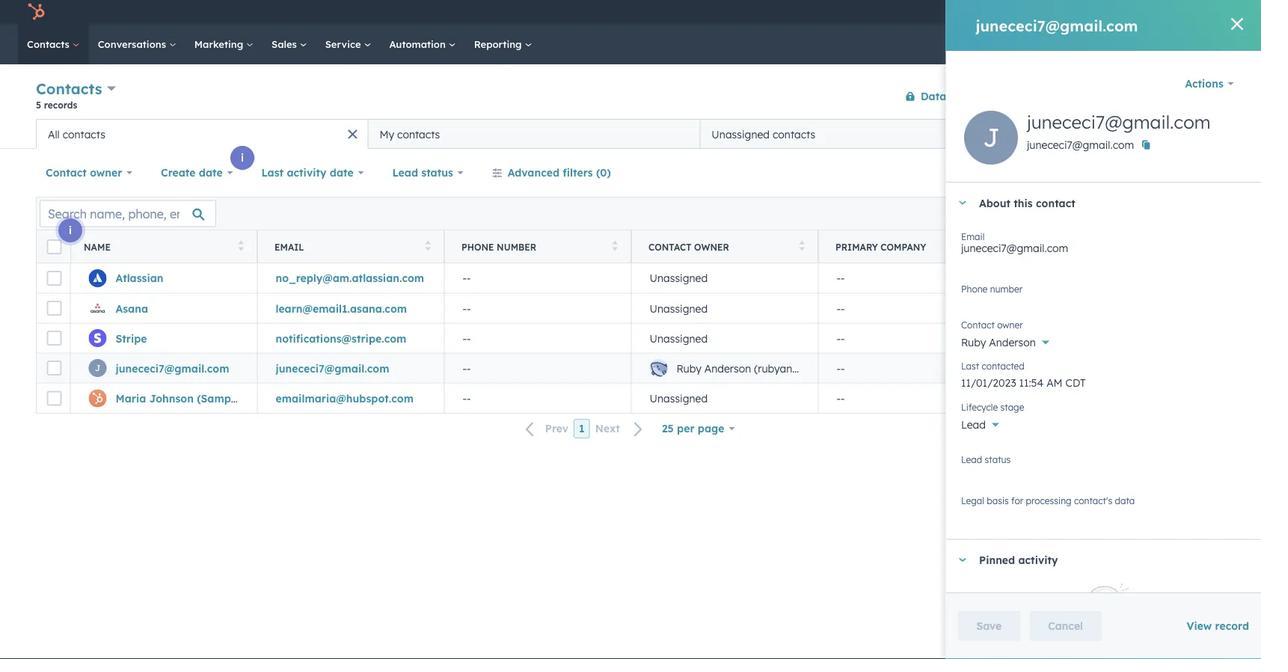 Task type: vqa. For each thing, say whether or not it's contained in the screenshot.
found
no



Task type: locate. For each thing, give the bounding box(es) containing it.
last activity date button
[[252, 158, 374, 188]]

i down the all contacts button
[[241, 151, 244, 164]]

2 horizontal spatial contacts
[[773, 128, 816, 141]]

2 vertical spatial lead
[[961, 454, 982, 465]]

phone
[[462, 241, 494, 253], [961, 283, 988, 295]]

no_reply@am.atlassian.com
[[276, 272, 424, 285]]

stripe
[[116, 332, 147, 345]]

legal
[[961, 495, 984, 506]]

junececi7@gmail.com link up johnson
[[116, 362, 229, 375]]

stage
[[1001, 402, 1025, 413]]

0 vertical spatial contact
[[46, 166, 87, 179]]

2 all from the left
[[48, 128, 60, 141]]

anderson inside ruby anderson (rubyanndersson@gmail.com) button
[[705, 362, 752, 375]]

all for all views
[[1170, 127, 1184, 140]]

1 horizontal spatial email
[[961, 231, 985, 242]]

0 vertical spatial am
[[1117, 362, 1133, 375]]

last inside "popup button"
[[261, 166, 284, 179]]

create down the all contacts button
[[161, 166, 196, 179]]

status inside popup button
[[422, 166, 453, 179]]

2 caret image from the top
[[958, 558, 967, 562]]

johnson
[[149, 392, 194, 405]]

contacts button
[[36, 78, 116, 100]]

email inside email junececi7@gmail.com
[[961, 231, 985, 242]]

0 vertical spatial yesterday
[[1024, 332, 1073, 345]]

2 vertical spatial contact
[[961, 319, 995, 330]]

learn@email1.asana.com button
[[257, 293, 445, 323]]

status
[[422, 166, 453, 179], [985, 454, 1011, 465]]

yesterday
[[1024, 332, 1073, 345], [1024, 362, 1073, 375], [1024, 392, 1073, 405]]

view record link
[[1187, 620, 1250, 633]]

i button
[[231, 146, 254, 170], [58, 219, 82, 242]]

3 press to sort. element from the left
[[613, 241, 618, 253]]

caret image left pinned
[[958, 558, 967, 562]]

for
[[1012, 495, 1024, 506]]

unassigned
[[712, 128, 770, 141], [650, 272, 708, 285], [650, 302, 708, 315], [650, 332, 708, 345], [650, 392, 708, 405]]

1 vertical spatial activity
[[1019, 553, 1058, 567]]

4 -- button from the top
[[445, 353, 632, 383]]

caret image inside about this contact dropdown button
[[958, 201, 967, 205]]

at left 11:27
[[1076, 392, 1086, 405]]

next button
[[590, 419, 653, 439]]

0 vertical spatial contact owner
[[46, 166, 122, 179]]

records
[[44, 99, 77, 110]]

create inside button
[[1150, 91, 1178, 102]]

conversations link
[[89, 24, 185, 64]]

0 horizontal spatial contact
[[46, 166, 87, 179]]

at left 12:24
[[1076, 332, 1086, 345]]

1 all from the left
[[1170, 127, 1184, 140]]

2 yesterday from the top
[[1024, 362, 1073, 375]]

caret image left "about"
[[958, 201, 967, 205]]

no_reply@am.atlassian.com link
[[276, 272, 424, 285]]

service
[[325, 38, 364, 50]]

1 horizontal spatial anderson
[[989, 336, 1036, 349]]

-- button for junececi7@gmail.com
[[445, 353, 632, 383]]

prev
[[545, 422, 569, 435]]

0 vertical spatial at
[[1076, 332, 1086, 345]]

1 vertical spatial lead status
[[961, 454, 1011, 465]]

1 horizontal spatial last
[[961, 360, 979, 372]]

search button
[[1223, 31, 1248, 57]]

actions
[[1185, 77, 1224, 90]]

-- button for emailmaria@hubspot.com
[[445, 383, 632, 413]]

lead status up basis at the right
[[961, 454, 1011, 465]]

4 press to sort. element from the left
[[800, 241, 805, 253]]

2 vertical spatial yesterday
[[1024, 392, 1073, 405]]

lead up legal
[[961, 454, 982, 465]]

0 horizontal spatial all
[[48, 128, 60, 141]]

column header
[[1193, 231, 1262, 263]]

3 contacts from the left
[[773, 128, 816, 141]]

2 vertical spatial owner
[[997, 319, 1023, 330]]

all views
[[1170, 127, 1216, 140]]

Last contacted text field
[[961, 369, 1247, 393]]

0 horizontal spatial contact
[[1036, 196, 1076, 209]]

caret image
[[958, 201, 967, 205], [958, 558, 967, 562]]

caret image inside the pinned activity dropdown button
[[958, 558, 967, 562]]

email
[[961, 231, 985, 242], [275, 241, 304, 253]]

1 at from the top
[[1076, 332, 1086, 345]]

activity inside "popup button"
[[287, 166, 327, 179]]

1 vertical spatial contacts
[[36, 79, 102, 98]]

0 horizontal spatial phone
[[462, 241, 494, 253]]

all views link
[[1161, 119, 1226, 149]]

1 horizontal spatial ruby
[[961, 336, 986, 349]]

0 horizontal spatial junececi7@gmail.com link
[[116, 362, 229, 375]]

1 vertical spatial i button
[[58, 219, 82, 242]]

2 at from the top
[[1076, 362, 1086, 375]]

ruby
[[961, 336, 986, 349], [677, 362, 702, 375]]

quality
[[950, 89, 989, 103]]

lead status
[[392, 166, 453, 179], [961, 454, 1011, 465]]

1 caret image from the top
[[958, 201, 967, 205]]

contact's
[[1074, 495, 1113, 506]]

1 horizontal spatial contact
[[1181, 91, 1213, 102]]

activity for last
[[287, 166, 327, 179]]

self made button
[[1149, 0, 1242, 24]]

0 vertical spatial phone
[[462, 241, 494, 253]]

1 vertical spatial at
[[1076, 362, 1086, 375]]

1 horizontal spatial press to sort. image
[[425, 241, 431, 251]]

press to sort. element for contact owner
[[800, 241, 805, 253]]

2 horizontal spatial press to sort. image
[[613, 241, 618, 251]]

0 vertical spatial contacts
[[27, 38, 72, 50]]

anderson inside ruby anderson popup button
[[989, 336, 1036, 349]]

0 horizontal spatial i
[[69, 224, 72, 237]]

view
[[1089, 127, 1113, 140]]

contact right this
[[1036, 196, 1076, 209]]

0 vertical spatial activity
[[287, 166, 327, 179]]

1 vertical spatial contact
[[1036, 196, 1076, 209]]

press to sort. image
[[238, 241, 244, 251], [425, 241, 431, 251], [613, 241, 618, 251]]

last for last contacted
[[961, 360, 979, 372]]

anderson for ruby anderson (rubyanndersson@gmail.com)
[[705, 362, 752, 375]]

next
[[596, 422, 620, 435]]

lead down my contacts
[[392, 166, 418, 179]]

create contact button
[[1138, 84, 1226, 108]]

i down contact owner 'popup button'
[[69, 224, 72, 237]]

1 horizontal spatial activity
[[1019, 553, 1058, 567]]

views
[[1187, 127, 1216, 140]]

1 vertical spatial am
[[1115, 392, 1131, 405]]

data quality
[[921, 89, 989, 103]]

activity for pinned
[[1019, 553, 1058, 567]]

junececi7@gmail.com link
[[116, 362, 229, 375], [276, 362, 390, 375]]

Phone number text field
[[961, 281, 1247, 311]]

yesterday for yesterday at 11:54 am
[[1024, 362, 1073, 375]]

email up no_reply@am.atlassian.com
[[275, 241, 304, 253]]

email for email
[[275, 241, 304, 253]]

3 at from the top
[[1076, 392, 1086, 405]]

yesterday up "yesterday at 11:54 am"
[[1024, 332, 1073, 345]]

am right 11:54
[[1117, 362, 1133, 375]]

0 vertical spatial ruby
[[961, 336, 986, 349]]

3 unassigned button from the top
[[632, 323, 819, 353]]

unassigned for no_reply@am.atlassian.com
[[650, 272, 708, 285]]

lead button
[[961, 410, 1247, 435]]

primary
[[836, 241, 878, 253]]

0 vertical spatial lead status
[[392, 166, 453, 179]]

1 -- button from the top
[[445, 263, 632, 293]]

status down my contacts
[[422, 166, 453, 179]]

caret image for about this contact
[[958, 201, 967, 205]]

1 date from the left
[[199, 166, 223, 179]]

0 vertical spatial last
[[261, 166, 284, 179]]

11:54
[[1089, 362, 1114, 375]]

all left "views" at the top right of page
[[1170, 127, 1184, 140]]

press to sort. element for phone number
[[613, 241, 618, 253]]

contact)
[[243, 392, 288, 405]]

record
[[1216, 620, 1250, 633]]

all contacts button
[[36, 119, 368, 149]]

3 yesterday from the top
[[1024, 392, 1073, 405]]

1 horizontal spatial i
[[241, 151, 244, 164]]

1 horizontal spatial owner
[[695, 241, 730, 253]]

am for yesterday at 11:27 am
[[1115, 392, 1131, 405]]

2 date from the left
[[330, 166, 354, 179]]

lead down lifecycle
[[961, 418, 986, 431]]

0 vertical spatial create
[[1150, 91, 1178, 102]]

phone number
[[462, 241, 537, 253]]

yesterday at 12:24 pm
[[1024, 332, 1133, 345]]

status up basis at the right
[[985, 454, 1011, 465]]

am right 11:27
[[1115, 392, 1131, 405]]

1 contacts from the left
[[63, 128, 105, 141]]

save button
[[958, 611, 1021, 641]]

3 press to sort. image from the left
[[613, 241, 618, 251]]

0 horizontal spatial create
[[161, 166, 196, 179]]

maria
[[116, 392, 146, 405]]

1 horizontal spatial status
[[985, 454, 1011, 465]]

1 vertical spatial create
[[161, 166, 196, 179]]

contacts up records
[[36, 79, 102, 98]]

i button left name
[[58, 219, 82, 242]]

contact
[[46, 166, 87, 179], [649, 241, 692, 253], [961, 319, 995, 330]]

(rubyanndersson@gmail.com)
[[755, 362, 903, 375]]

this
[[1014, 196, 1033, 209]]

1 yesterday from the top
[[1024, 332, 1073, 345]]

about this contact
[[979, 196, 1076, 209]]

hubspot image
[[27, 3, 45, 21]]

1 unassigned button from the top
[[632, 263, 819, 293]]

2 horizontal spatial contact owner
[[961, 319, 1023, 330]]

1 vertical spatial ruby
[[677, 362, 702, 375]]

0 vertical spatial owner
[[90, 166, 122, 179]]

1 press to sort. image from the left
[[238, 241, 244, 251]]

contact down actions
[[1181, 91, 1213, 102]]

search image
[[1230, 39, 1241, 49]]

2 vertical spatial at
[[1076, 392, 1086, 405]]

1 vertical spatial anderson
[[705, 362, 752, 375]]

self made
[[1174, 6, 1220, 18]]

-- button for learn@email1.asana.com
[[445, 293, 632, 323]]

junececi7@gmail.com
[[976, 16, 1139, 35], [1027, 111, 1211, 133], [1027, 138, 1134, 152], [961, 242, 1069, 255], [116, 362, 229, 375], [276, 362, 390, 375]]

marketing link
[[185, 24, 263, 64]]

1 horizontal spatial phone
[[961, 283, 988, 295]]

unassigned contacts
[[712, 128, 816, 141]]

2 contacts from the left
[[397, 128, 440, 141]]

lead status button
[[383, 158, 474, 188]]

1 vertical spatial i
[[69, 224, 72, 237]]

2 junececi7@gmail.com link from the left
[[276, 362, 390, 375]]

settings link
[[1098, 4, 1117, 20]]

maria johnson (sample contact) link
[[116, 392, 288, 405]]

2 -- button from the top
[[445, 293, 632, 323]]

1 horizontal spatial i button
[[231, 146, 254, 170]]

contacts down the hubspot link
[[27, 38, 72, 50]]

all for all contacts
[[48, 128, 60, 141]]

email for email junececi7@gmail.com
[[961, 231, 985, 242]]

phone for phone number
[[961, 283, 988, 295]]

12:24
[[1089, 332, 1114, 345]]

0 horizontal spatial lead status
[[392, 166, 453, 179]]

2 unassigned button from the top
[[632, 293, 819, 323]]

date
[[199, 166, 223, 179], [330, 166, 354, 179]]

1 horizontal spatial junececi7@gmail.com link
[[276, 362, 390, 375]]

yesterday for yesterday at 12:24 pm
[[1024, 332, 1073, 345]]

0 horizontal spatial contacts
[[63, 128, 105, 141]]

email junececi7@gmail.com
[[961, 231, 1069, 255]]

email down "about"
[[961, 231, 985, 242]]

2 press to sort. element from the left
[[425, 241, 431, 253]]

create up all views
[[1150, 91, 1178, 102]]

2 horizontal spatial contact
[[961, 319, 995, 330]]

contacts for unassigned contacts
[[773, 128, 816, 141]]

-- button
[[445, 263, 632, 293], [445, 293, 632, 323], [445, 323, 632, 353], [445, 353, 632, 383], [445, 383, 632, 413]]

2 horizontal spatial last
[[1023, 241, 1046, 253]]

yesterday up yesterday at 11:27 am
[[1024, 362, 1073, 375]]

create for create contact
[[1150, 91, 1178, 102]]

1 horizontal spatial contact
[[649, 241, 692, 253]]

0 horizontal spatial anderson
[[705, 362, 752, 375]]

1 vertical spatial phone
[[961, 283, 988, 295]]

1
[[579, 422, 585, 435]]

0 horizontal spatial date
[[199, 166, 223, 179]]

junececi7@gmail.com inside button
[[276, 362, 390, 375]]

0 horizontal spatial last
[[261, 166, 284, 179]]

all down 5 records
[[48, 128, 60, 141]]

ruby inside popup button
[[961, 336, 986, 349]]

service link
[[316, 24, 380, 64]]

0 vertical spatial caret image
[[958, 201, 967, 205]]

notifications button
[[1120, 0, 1146, 24]]

contact
[[1181, 91, 1213, 102], [1036, 196, 1076, 209]]

0 vertical spatial i
[[241, 151, 244, 164]]

contacts inside contacts popup button
[[36, 79, 102, 98]]

ruby inside button
[[677, 362, 702, 375]]

at for 11:27
[[1076, 392, 1086, 405]]

create for create date
[[161, 166, 196, 179]]

press to sort. element
[[238, 241, 244, 253], [425, 241, 431, 253], [613, 241, 618, 253], [800, 241, 805, 253]]

i button right create date
[[231, 146, 254, 170]]

anderson up contacted
[[989, 336, 1036, 349]]

menu
[[946, 0, 1244, 24]]

1 vertical spatial yesterday
[[1024, 362, 1073, 375]]

1 vertical spatial last
[[1023, 241, 1046, 253]]

date inside create date popup button
[[199, 166, 223, 179]]

1 vertical spatial contact
[[649, 241, 692, 253]]

notifications@stripe.com
[[276, 332, 407, 345]]

ruby up last contacted
[[961, 336, 986, 349]]

0 horizontal spatial ruby
[[677, 362, 702, 375]]

unassigned for emailmaria@hubspot.com
[[650, 392, 708, 405]]

automation
[[389, 38, 449, 50]]

3 -- button from the top
[[445, 323, 632, 353]]

2 vertical spatial last
[[961, 360, 979, 372]]

0 horizontal spatial email
[[275, 241, 304, 253]]

1 horizontal spatial contacts
[[397, 128, 440, 141]]

1 vertical spatial caret image
[[958, 558, 967, 562]]

close image
[[1232, 18, 1244, 30]]

yesterday at 11:27 am
[[1024, 392, 1131, 405]]

0 horizontal spatial owner
[[90, 166, 122, 179]]

legal basis for processing contact's data
[[961, 495, 1135, 506]]

primary company
[[836, 241, 927, 253]]

1 vertical spatial lead
[[961, 418, 986, 431]]

all inside button
[[48, 128, 60, 141]]

at for 12:24
[[1076, 332, 1086, 345]]

0 vertical spatial anderson
[[989, 336, 1036, 349]]

1 horizontal spatial date
[[330, 166, 354, 179]]

yesterday down "yesterday at 11:54 am"
[[1024, 392, 1073, 405]]

press to sort. image for email
[[425, 241, 431, 251]]

0 horizontal spatial activity
[[287, 166, 327, 179]]

my contacts
[[380, 128, 440, 141]]

0 horizontal spatial press to sort. image
[[238, 241, 244, 251]]

create inside popup button
[[161, 166, 196, 179]]

junececi7@gmail.com link down 'notifications@stripe.com'
[[276, 362, 390, 375]]

sales
[[272, 38, 300, 50]]

ruby up per
[[677, 362, 702, 375]]

1 horizontal spatial all
[[1170, 127, 1184, 140]]

0 vertical spatial status
[[422, 166, 453, 179]]

4 unassigned button from the top
[[632, 383, 819, 413]]

2 press to sort. image from the left
[[425, 241, 431, 251]]

notifications@stripe.com button
[[257, 323, 445, 353]]

name
[[84, 241, 111, 253]]

1 junececi7@gmail.com link from the left
[[116, 362, 229, 375]]

settings image
[[1101, 6, 1115, 20]]

ruby anderson image
[[1158, 5, 1171, 19]]

5
[[36, 99, 41, 110]]

1 horizontal spatial create
[[1150, 91, 1178, 102]]

lead status down my contacts
[[392, 166, 453, 179]]

lead
[[392, 166, 418, 179], [961, 418, 986, 431], [961, 454, 982, 465]]

1 vertical spatial contact owner
[[649, 241, 730, 253]]

anderson up page
[[705, 362, 752, 375]]

0 horizontal spatial contact owner
[[46, 166, 122, 179]]

5 -- button from the top
[[445, 383, 632, 413]]

0 horizontal spatial status
[[422, 166, 453, 179]]

activity inside dropdown button
[[1019, 553, 1058, 567]]

at left 11:54
[[1076, 362, 1086, 375]]

0 vertical spatial contact
[[1181, 91, 1213, 102]]

phone for phone number
[[462, 241, 494, 253]]



Task type: describe. For each thing, give the bounding box(es) containing it.
pinned
[[979, 553, 1015, 567]]

contacts link
[[18, 24, 89, 64]]

reporting link
[[465, 24, 541, 64]]

1 vertical spatial status
[[985, 454, 1011, 465]]

press to sort. image for phone number
[[613, 241, 618, 251]]

0 vertical spatial i button
[[231, 146, 254, 170]]

contacts banner
[[36, 77, 1226, 119]]

upgrade image
[[947, 6, 961, 20]]

made
[[1194, 6, 1220, 18]]

contact owner inside 'popup button'
[[46, 166, 122, 179]]

menu containing self made
[[946, 0, 1244, 24]]

data
[[1115, 495, 1135, 506]]

create date
[[161, 166, 223, 179]]

contact inside dropdown button
[[1036, 196, 1076, 209]]

Search name, phone, email addresses, or company search field
[[40, 200, 216, 227]]

help image
[[1076, 7, 1089, 20]]

notifications image
[[1126, 7, 1140, 20]]

about
[[979, 196, 1011, 209]]

25 per page button
[[653, 414, 745, 444]]

press to sort. element for email
[[425, 241, 431, 253]]

basis
[[987, 495, 1009, 506]]

pinned activity button
[[946, 540, 1247, 580]]

add view (3/5) button
[[1039, 119, 1161, 149]]

all contacts
[[48, 128, 105, 141]]

add view (3/5)
[[1065, 127, 1142, 140]]

advanced filters (0) button
[[482, 158, 621, 188]]

preview
[[197, 363, 229, 374]]

page
[[698, 422, 725, 435]]

unassigned button for learn@email1.asana.com
[[632, 293, 819, 323]]

emailmaria@hubspot.com button
[[257, 383, 445, 413]]

unassigned button for notifications@stripe.com
[[632, 323, 819, 353]]

yesterday at 11:54 am
[[1024, 362, 1133, 375]]

contacted
[[982, 360, 1025, 372]]

pm
[[1117, 332, 1133, 345]]

25 per page
[[662, 422, 725, 435]]

emailmaria@hubspot.com
[[276, 392, 414, 405]]

number
[[497, 241, 537, 253]]

5 records
[[36, 99, 77, 110]]

cancel button
[[1030, 611, 1102, 641]]

press to sort. image
[[800, 241, 805, 251]]

1 horizontal spatial contact owner
[[649, 241, 730, 253]]

preview button
[[187, 358, 239, 378]]

0 horizontal spatial i button
[[58, 219, 82, 242]]

1 press to sort. element from the left
[[238, 241, 244, 253]]

upgrade
[[964, 7, 1004, 19]]

Search HubSpot search field
[[1052, 31, 1235, 57]]

pagination navigation
[[517, 419, 653, 439]]

cancel
[[1049, 620, 1084, 633]]

stripe link
[[116, 332, 147, 345]]

anderson for ruby anderson
[[989, 336, 1036, 349]]

ruby for ruby anderson (rubyanndersson@gmail.com)
[[677, 362, 702, 375]]

view record
[[1187, 620, 1250, 633]]

unassigned button for no_reply@am.atlassian.com
[[632, 263, 819, 293]]

actions button
[[1176, 69, 1244, 99]]

calling icon image
[[1013, 6, 1027, 19]]

lifecycle
[[961, 402, 998, 413]]

contacts for all contacts
[[63, 128, 105, 141]]

owner inside contact owner 'popup button'
[[90, 166, 122, 179]]

2 horizontal spatial owner
[[997, 319, 1023, 330]]

contact inside 'popup button'
[[46, 166, 87, 179]]

at for 11:54
[[1076, 362, 1086, 375]]

contacts for my contacts
[[397, 128, 440, 141]]

reporting
[[474, 38, 525, 50]]

help button
[[1070, 0, 1095, 24]]

-- button for no_reply@am.atlassian.com
[[445, 263, 632, 293]]

processing
[[1026, 495, 1072, 506]]

(sample
[[197, 392, 240, 405]]

last for last activity date
[[261, 166, 284, 179]]

per
[[677, 422, 695, 435]]

last activity date (cdt)
[[1023, 241, 1146, 253]]

contact owner button
[[36, 158, 142, 188]]

prev button
[[517, 419, 574, 439]]

view
[[1187, 620, 1213, 633]]

last contacted
[[961, 360, 1025, 372]]

am for yesterday at 11:54 am
[[1117, 362, 1133, 375]]

phone number
[[961, 283, 1023, 295]]

about this contact button
[[946, 183, 1247, 223]]

ruby for ruby anderson
[[961, 336, 986, 349]]

1 horizontal spatial lead status
[[961, 454, 1011, 465]]

add
[[1065, 127, 1086, 140]]

maria johnson (sample contact)
[[116, 392, 288, 405]]

date inside "last activity date" "popup button"
[[330, 166, 354, 179]]

unassigned for notifications@stripe.com
[[650, 332, 708, 345]]

atlassian link
[[116, 272, 164, 285]]

number
[[990, 283, 1023, 295]]

last for last activity date (cdt)
[[1023, 241, 1046, 253]]

my
[[380, 128, 395, 141]]

contacts inside contacts link
[[27, 38, 72, 50]]

unassigned for learn@email1.asana.com
[[650, 302, 708, 315]]

marketing
[[194, 38, 246, 50]]

11:27
[[1089, 392, 1112, 405]]

date
[[1096, 241, 1119, 253]]

notifications@stripe.com link
[[276, 332, 407, 345]]

junececi7@gmail.com link inside button
[[276, 362, 390, 375]]

advanced
[[508, 166, 560, 179]]

unassigned contacts button
[[700, 119, 1033, 149]]

-- button for notifications@stripe.com
[[445, 323, 632, 353]]

asana link
[[116, 302, 148, 315]]

ruby anderson
[[961, 336, 1036, 349]]

unassigned button for emailmaria@hubspot.com
[[632, 383, 819, 413]]

activity
[[1048, 241, 1093, 253]]

yesterday for yesterday at 11:27 am
[[1024, 392, 1073, 405]]

no_reply@am.atlassian.com button
[[257, 263, 445, 293]]

learn@email1.asana.com link
[[276, 302, 407, 315]]

save
[[977, 620, 1002, 633]]

lead status inside lead status popup button
[[392, 166, 453, 179]]

pinned activity
[[979, 553, 1058, 567]]

1 vertical spatial owner
[[695, 241, 730, 253]]

sales link
[[263, 24, 316, 64]]

data quality button
[[896, 81, 989, 111]]

0 vertical spatial lead
[[392, 166, 418, 179]]

ruby anderson button
[[961, 328, 1247, 353]]

advanced filters (0)
[[508, 166, 611, 179]]

contact inside button
[[1181, 91, 1213, 102]]

asana
[[116, 302, 148, 315]]

2 vertical spatial contact owner
[[961, 319, 1023, 330]]

primary company column header
[[819, 231, 1007, 263]]

marketplaces image
[[1045, 7, 1058, 20]]

caret image for pinned activity
[[958, 558, 967, 562]]



